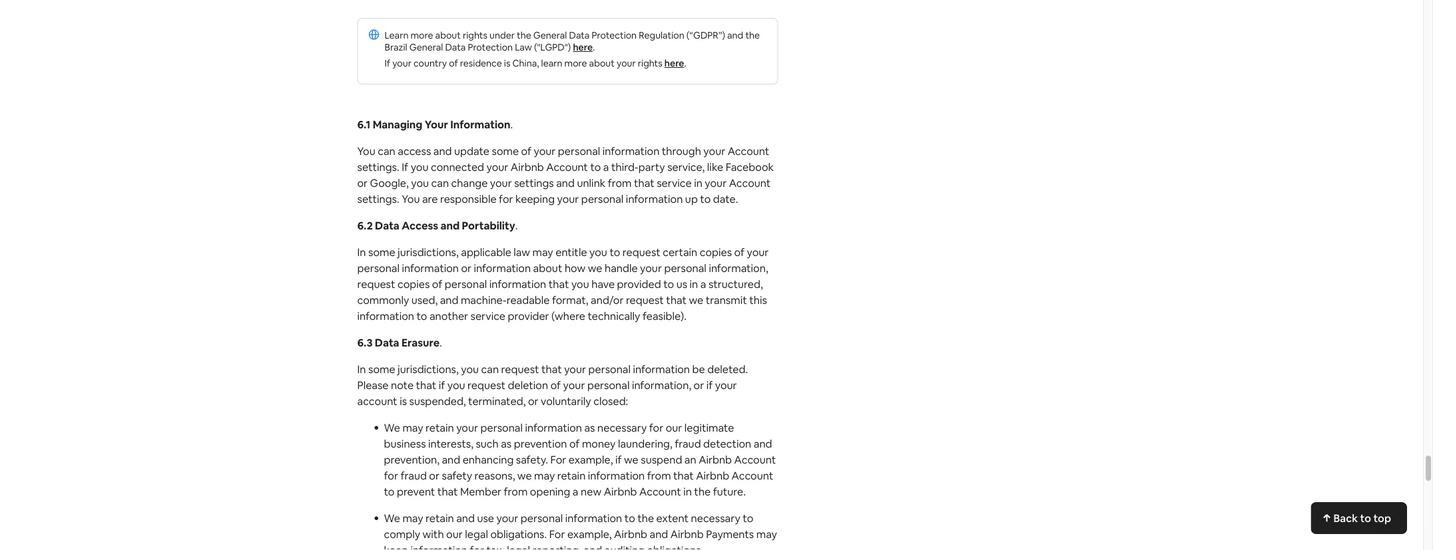 Task type: vqa. For each thing, say whether or not it's contained in the screenshot.
entitle
yes



Task type: describe. For each thing, give the bounding box(es) containing it.
back
[[1334, 512, 1358, 525]]

in for in some jurisdictions, you can request that your personal information be deleted. please note that if you request deletion of your personal information, or if your account is suspended, terminated, or voluntarily closed:
[[357, 363, 366, 377]]

and left auditing
[[584, 544, 602, 551]]

request up deletion at the left of page
[[501, 363, 539, 377]]

. down ("gdpr")
[[684, 58, 686, 70]]

service inside the in some jurisdictions, applicable law may entitle you to request certain copies of your personal information or information about how we handle your personal information, request copies of personal information that you have provided to us in a structured, commonly used, and machine-readable format, and/or request that we transmit this information to another service provider (where technically feasible).
[[471, 310, 505, 323]]

of inside you can access and update some of your personal information through your account settings. if you connected your airbnb account to a third-party service, like facebook or google, you can change your settings and unlink from that service in your account settings. you are responsible for keeping your personal information up to date.
[[521, 145, 531, 158]]

certain
[[663, 246, 697, 259]]

2 horizontal spatial if
[[706, 379, 713, 393]]

. down china,
[[510, 118, 513, 132]]

to up auditing
[[625, 512, 635, 526]]

here .
[[573, 42, 595, 54]]

0 vertical spatial legal
[[465, 528, 488, 542]]

personal inside we may retain your personal information as necessary for our legitimate business interests, such as prevention of money laundering, fraud detection and prevention, and enhancing safety. for example, if we suspend an airbnb account for fraud or safety reasons, we may retain information from that airbnb account to prevent that member from opening a new airbnb account in the future.
[[480, 422, 523, 435]]

may inside the in some jurisdictions, applicable law may entitle you to request certain copies of your personal information or information about how we handle your personal information, request copies of personal information that you have provided to us in a structured, commonly used, and machine-readable format, and/or request that we transmit this information to another service provider (where technically feasible).
[[532, 246, 553, 259]]

we down safety. at bottom left
[[517, 470, 532, 483]]

here link for if your country of residence is china, learn more about your rights here .
[[665, 58, 684, 70]]

. up law
[[515, 219, 518, 233]]

0 horizontal spatial copies
[[398, 278, 430, 291]]

for inside "we may retain and use your personal information to the extent necessary to comply with our legal obligations. for example, airbnb and airbnb payments may keep information for tax, legal reporting, and auditing obligations."
[[470, 544, 484, 551]]

regulation
[[639, 30, 684, 42]]

closed:
[[593, 395, 628, 409]]

in some jurisdictions, you can request that your personal information be deleted. please note that if you request deletion of your personal information, or if your account is suspended, terminated, or voluntarily closed:
[[357, 363, 748, 409]]

extent
[[656, 512, 689, 526]]

payments
[[706, 528, 754, 542]]

data right 6.2
[[375, 219, 399, 233]]

of right country
[[449, 58, 458, 70]]

deletion
[[508, 379, 548, 393]]

airbnb inside you can access and update some of your personal information through your account settings. if you connected your airbnb account to a third-party service, like facebook or google, you can change your settings and unlink from that service in your account settings. you are responsible for keeping your personal information up to date.
[[511, 160, 544, 174]]

information up third-
[[603, 145, 660, 158]]

0 horizontal spatial from
[[504, 485, 528, 499]]

of up used,
[[432, 278, 442, 291]]

request up 'handle'
[[623, 246, 661, 259]]

if your country of residence is china, learn more about your rights here .
[[385, 58, 686, 70]]

information down applicable
[[474, 262, 531, 275]]

necessary inside "we may retain and use your personal information to the extent necessary to comply with our legal obligations. for example, airbnb and airbnb payments may keep information for tax, legal reporting, and auditing obligations."
[[691, 512, 740, 526]]

law
[[514, 246, 530, 259]]

airbnb up future.
[[696, 470, 729, 483]]

and right detection
[[754, 438, 772, 451]]

this
[[749, 294, 767, 307]]

information up new
[[588, 470, 645, 483]]

you up terminated,
[[461, 363, 479, 377]]

terminated,
[[468, 395, 526, 409]]

deleted.
[[707, 363, 748, 377]]

information
[[450, 118, 510, 132]]

a inside we may retain your personal information as necessary for our legitimate business interests, such as prevention of money laundering, fraud detection and prevention, and enhancing safety. for example, if we suspend an airbnb account for fraud or safety reasons, we may retain information from that airbnb account to prevent that member from opening a new airbnb account in the future.
[[573, 485, 578, 499]]

business
[[384, 438, 426, 451]]

we left 'transmit'
[[689, 294, 703, 307]]

that up format,
[[549, 278, 569, 291]]

6.1
[[357, 118, 370, 132]]

portability
[[462, 219, 515, 233]]

to up payments
[[743, 512, 753, 526]]

be
[[692, 363, 705, 377]]

here link for here .
[[573, 42, 593, 54]]

6.1 managing your information .
[[357, 118, 513, 132]]

facebook
[[726, 160, 774, 174]]

third-
[[611, 160, 639, 174]]

erasure
[[402, 336, 440, 350]]

rights inside learn more about rights under the general data protection regulation ("gdpr") and the brazil general data protection law ("lgpd")
[[463, 30, 487, 42]]

request down "provided"
[[626, 294, 664, 307]]

account up extent
[[639, 485, 681, 499]]

may right payments
[[756, 528, 777, 542]]

if inside you can access and update some of your personal information through your account settings. if you connected your airbnb account to a third-party service, like facebook or google, you can change your settings and unlink from that service in your account settings. you are responsible for keeping your personal information up to date.
[[402, 160, 408, 174]]

suspend
[[641, 454, 682, 467]]

some inside you can access and update some of your personal information through your account settings. if you connected your airbnb account to a third-party service, like facebook or google, you can change your settings and unlink from that service in your account settings. you are responsible for keeping your personal information up to date.
[[492, 145, 519, 158]]

a inside the in some jurisdictions, applicable law may entitle you to request certain copies of your personal information or information about how we handle your personal information, request copies of personal information that you have provided to us in a structured, commonly used, and machine-readable format, and/or request that we transmit this information to another service provider (where technically feasible).
[[700, 278, 706, 291]]

and left use
[[456, 512, 475, 526]]

information down with
[[411, 544, 468, 551]]

the inside we may retain your personal information as necessary for our legitimate business interests, such as prevention of money laundering, fraud detection and prevention, and enhancing safety. for example, if we suspend an airbnb account for fraud or safety reasons, we may retain information from that airbnb account to prevent that member from opening a new airbnb account in the future.
[[694, 485, 711, 499]]

you down how
[[571, 278, 589, 291]]

china,
[[512, 58, 539, 70]]

1 horizontal spatial rights
[[638, 58, 662, 70]]

for inside "we may retain and use your personal information to the extent necessary to comply with our legal obligations. for example, airbnb and airbnb payments may keep information for tax, legal reporting, and auditing obligations."
[[549, 528, 565, 542]]

6.2
[[357, 219, 373, 233]]

1 horizontal spatial can
[[431, 176, 449, 190]]

to inside button
[[1360, 512, 1371, 525]]

personal inside "we may retain and use your personal information to the extent necessary to comply with our legal obligations. for example, airbnb and airbnb payments may keep information for tax, legal reporting, and auditing obligations."
[[521, 512, 563, 526]]

to up 'handle'
[[610, 246, 620, 259]]

an
[[685, 454, 696, 467]]

you can access and update some of your personal information through your account settings. if you connected your airbnb account to a third-party service, like facebook or google, you can change your settings and unlink from that service in your account settings. you are responsible for keeping your personal information up to date.
[[357, 145, 774, 206]]

0 horizontal spatial general
[[409, 42, 443, 54]]

laundering,
[[618, 438, 672, 451]]

your inside "we may retain and use your personal information to the extent necessary to comply with our legal obligations. for example, airbnb and airbnb payments may keep information for tax, legal reporting, and auditing obligations."
[[496, 512, 518, 526]]

such
[[476, 438, 499, 451]]

comply
[[384, 528, 420, 542]]

service inside you can access and update some of your personal information through your account settings. if you connected your airbnb account to a third-party service, like facebook or google, you can change your settings and unlink from that service in your account settings. you are responsible for keeping your personal information up to date.
[[657, 176, 692, 190]]

safety.
[[516, 454, 548, 467]]

example, inside we may retain your personal information as necessary for our legitimate business interests, such as prevention of money laundering, fraud detection and prevention, and enhancing safety. for example, if we suspend an airbnb account for fraud or safety reasons, we may retain information from that airbnb account to prevent that member from opening a new airbnb account in the future.
[[569, 454, 613, 467]]

to down used,
[[417, 310, 427, 323]]

service,
[[667, 160, 705, 174]]

or inside you can access and update some of your personal information through your account settings. if you connected your airbnb account to a third-party service, like facebook or google, you can change your settings and unlink from that service in your account settings. you are responsible for keeping your personal information up to date.
[[357, 176, 368, 190]]

6.3
[[357, 336, 373, 350]]

some for applicable
[[368, 246, 395, 259]]

or down be at the bottom left
[[694, 379, 704, 393]]

we may retain your personal information as necessary for our legitimate business interests, such as prevention of money laundering, fraud detection and prevention, and enhancing safety. for example, if we suspend an airbnb account for fraud or safety reasons, we may retain information from that airbnb account to prevent that member from opening a new airbnb account in the future.
[[384, 422, 776, 499]]

you down access
[[411, 160, 429, 174]]

1 settings. from the top
[[357, 160, 399, 174]]

format,
[[552, 294, 588, 307]]

handle
[[605, 262, 638, 275]]

information up used,
[[402, 262, 459, 275]]

information up readable
[[489, 278, 546, 291]]

machine-
[[461, 294, 507, 307]]

that inside you can access and update some of your personal information through your account settings. if you connected your airbnb account to a third-party service, like facebook or google, you can change your settings and unlink from that service in your account settings. you are responsible for keeping your personal information up to date.
[[634, 176, 654, 190]]

0 vertical spatial here
[[573, 42, 593, 54]]

legitimate
[[685, 422, 734, 435]]

are
[[422, 192, 438, 206]]

date.
[[713, 192, 738, 206]]

learn
[[385, 30, 409, 42]]

transmit
[[706, 294, 747, 307]]

information down party
[[626, 192, 683, 206]]

you up are
[[411, 176, 429, 190]]

for down prevention,
[[384, 470, 398, 483]]

prevention
[[514, 438, 567, 451]]

like
[[707, 160, 723, 174]]

settings
[[514, 176, 554, 190]]

with
[[423, 528, 444, 542]]

you up the suspended,
[[447, 379, 465, 393]]

may up comply
[[403, 512, 423, 526]]

google,
[[370, 176, 409, 190]]

of inside we may retain your personal information as necessary for our legitimate business interests, such as prevention of money laundering, fraud detection and prevention, and enhancing safety. for example, if we suspend an airbnb account for fraud or safety reasons, we may retain information from that airbnb account to prevent that member from opening a new airbnb account in the future.
[[569, 438, 580, 451]]

change
[[451, 176, 488, 190]]

that up the suspended,
[[416, 379, 436, 393]]

may up opening
[[534, 470, 555, 483]]

responsible
[[440, 192, 497, 206]]

0 vertical spatial fraud
[[675, 438, 701, 451]]

note
[[391, 379, 414, 393]]

request up terminated,
[[468, 379, 506, 393]]

data right 6.3
[[375, 336, 399, 350]]

tax,
[[486, 544, 505, 551]]

applicable
[[461, 246, 511, 259]]

future.
[[713, 485, 746, 499]]

unlink
[[577, 176, 606, 190]]

you right entitle
[[589, 246, 607, 259]]

auditing
[[605, 544, 645, 551]]

have
[[592, 278, 615, 291]]

information down "commonly"
[[357, 310, 414, 323]]

1 horizontal spatial here
[[665, 58, 684, 70]]

feasible).
[[643, 310, 687, 323]]

and up connected
[[433, 145, 452, 158]]

information down new
[[565, 512, 622, 526]]

that down safety
[[437, 485, 458, 499]]

account down detection
[[734, 454, 776, 467]]

and inside learn more about rights under the general data protection regulation ("gdpr") and the brazil general data protection law ("lgpd")
[[727, 30, 743, 42]]

. right ("lgpd")
[[593, 42, 595, 54]]

6.3 data erasure .
[[357, 336, 442, 350]]

party
[[639, 160, 665, 174]]

safety
[[442, 470, 472, 483]]

managing
[[373, 118, 423, 132]]

use
[[477, 512, 494, 526]]

commonly
[[357, 294, 409, 307]]

reasons,
[[475, 470, 515, 483]]

1 vertical spatial from
[[647, 470, 671, 483]]

and right access
[[441, 219, 460, 233]]

for up laundering,
[[649, 422, 663, 435]]

0 vertical spatial can
[[378, 145, 395, 158]]

1 vertical spatial retain
[[557, 470, 586, 483]]

in for in some jurisdictions, applicable law may entitle you to request certain copies of your personal information or information about how we handle your personal information, request copies of personal information that you have provided to us in a structured, commonly used, and machine-readable format, and/or request that we transmit this information to another service provider (where technically feasible).
[[357, 246, 366, 259]]

in some jurisdictions, applicable law may entitle you to request certain copies of your personal information or information about how we handle your personal information, request copies of personal information that you have provided to us in a structured, commonly used, and machine-readable format, and/or request that we transmit this information to another service provider (where technically feasible).
[[357, 246, 769, 323]]

1 horizontal spatial copies
[[700, 246, 732, 259]]

detection
[[703, 438, 751, 451]]

necessary inside we may retain your personal information as necessary for our legitimate business interests, such as prevention of money laundering, fraud detection and prevention, and enhancing safety. for example, if we suspend an airbnb account for fraud or safety reasons, we may retain information from that airbnb account to prevent that member from opening a new airbnb account in the future.
[[597, 422, 647, 435]]

country
[[414, 58, 447, 70]]

information up prevention
[[525, 422, 582, 435]]

to up unlink at left top
[[590, 160, 601, 174]]

to left us
[[663, 278, 674, 291]]

the right ("gdpr")
[[745, 30, 760, 42]]

new
[[581, 485, 601, 499]]

account up the facebook
[[728, 145, 769, 158]]

jurisdictions, for information
[[398, 246, 459, 259]]

residence
[[460, 58, 502, 70]]

to inside we may retain your personal information as necessary for our legitimate business interests, such as prevention of money laundering, fraud detection and prevention, and enhancing safety. for example, if we suspend an airbnb account for fraud or safety reasons, we may retain information from that airbnb account to prevent that member from opening a new airbnb account in the future.
[[384, 485, 395, 499]]

and left unlink at left top
[[556, 176, 575, 190]]

0 horizontal spatial you
[[357, 145, 375, 158]]

may up the business
[[403, 422, 423, 435]]



Task type: locate. For each thing, give the bounding box(es) containing it.
1 horizontal spatial more
[[564, 58, 587, 70]]

account up unlink at left top
[[546, 160, 588, 174]]

1 horizontal spatial fraud
[[675, 438, 701, 451]]

0 horizontal spatial information,
[[632, 379, 691, 393]]

1 vertical spatial necessary
[[691, 512, 740, 526]]

our up laundering,
[[666, 422, 682, 435]]

airbnb up auditing
[[614, 528, 647, 542]]

some for you
[[368, 363, 395, 377]]

us
[[676, 278, 687, 291]]

1 vertical spatial as
[[501, 438, 512, 451]]

1 horizontal spatial about
[[533, 262, 562, 275]]

1 vertical spatial here
[[665, 58, 684, 70]]

1 vertical spatial copies
[[398, 278, 430, 291]]

we for we may retain your personal information as necessary for our legitimate business interests, such as prevention of money laundering, fraud detection and prevention, and enhancing safety. for example, if we suspend an airbnb account for fraud or safety reasons, we may retain information from that airbnb account to prevent that member from opening a new airbnb account in the future.
[[384, 422, 400, 435]]

service down machine-
[[471, 310, 505, 323]]

keep
[[384, 544, 408, 551]]

or
[[357, 176, 368, 190], [461, 262, 472, 275], [694, 379, 704, 393], [528, 395, 538, 409], [429, 470, 440, 483]]

protection up residence
[[468, 42, 513, 54]]

to
[[590, 160, 601, 174], [700, 192, 711, 206], [610, 246, 620, 259], [663, 278, 674, 291], [417, 310, 427, 323], [384, 485, 395, 499], [1360, 512, 1371, 525], [625, 512, 635, 526], [743, 512, 753, 526]]

you down 6.1
[[357, 145, 375, 158]]

we up the have
[[588, 262, 602, 275]]

can inside in some jurisdictions, you can request that your personal information be deleted. please note that if you request deletion of your personal information, or if your account is suspended, terminated, or voluntarily closed:
[[481, 363, 499, 377]]

fraud up "an"
[[675, 438, 701, 451]]

example, inside "we may retain and use your personal information to the extent necessary to comply with our legal obligations. for example, airbnb and airbnb payments may keep information for tax, legal reporting, and auditing obligations."
[[567, 528, 612, 542]]

you
[[411, 160, 429, 174], [411, 176, 429, 190], [589, 246, 607, 259], [571, 278, 589, 291], [461, 363, 479, 377], [447, 379, 465, 393]]

as
[[584, 422, 595, 435], [501, 438, 512, 451]]

jurisdictions, down erasure on the bottom of page
[[398, 363, 459, 377]]

0 vertical spatial copies
[[700, 246, 732, 259]]

0 vertical spatial we
[[384, 422, 400, 435]]

connected
[[431, 160, 484, 174]]

settings. up google,
[[357, 160, 399, 174]]

our
[[666, 422, 682, 435], [446, 528, 463, 542]]

the left future.
[[694, 485, 711, 499]]

0 horizontal spatial more
[[411, 30, 433, 42]]

entitle
[[556, 246, 587, 259]]

1 in from the top
[[357, 246, 366, 259]]

your inside we may retain your personal information as necessary for our legitimate business interests, such as prevention of money laundering, fraud detection and prevention, and enhancing safety. for example, if we suspend an airbnb account for fraud or safety reasons, we may retain information from that airbnb account to prevent that member from opening a new airbnb account in the future.
[[456, 422, 478, 435]]

here
[[573, 42, 593, 54], [665, 58, 684, 70]]

in inside in some jurisdictions, you can request that your personal information be deleted. please note that if you request deletion of your personal information, or if your account is suspended, terminated, or voluntarily closed:
[[357, 363, 366, 377]]

or left safety
[[429, 470, 440, 483]]

here right ("lgpd")
[[573, 42, 593, 54]]

0 horizontal spatial our
[[446, 528, 463, 542]]

some down 6.2
[[368, 246, 395, 259]]

1 vertical spatial more
[[564, 58, 587, 70]]

1 vertical spatial you
[[402, 192, 420, 206]]

more inside learn more about rights under the general data protection regulation ("gdpr") and the brazil general data protection law ("lgpd")
[[411, 30, 433, 42]]

service
[[657, 176, 692, 190], [471, 310, 505, 323]]

1 horizontal spatial a
[[603, 160, 609, 174]]

0 horizontal spatial if
[[439, 379, 445, 393]]

up
[[685, 192, 698, 206]]

update
[[454, 145, 489, 158]]

0 vertical spatial in
[[694, 176, 702, 190]]

member
[[460, 485, 502, 499]]

0 vertical spatial more
[[411, 30, 433, 42]]

example, down money
[[569, 454, 613, 467]]

that down us
[[666, 294, 687, 307]]

2 jurisdictions, from the top
[[398, 363, 459, 377]]

account down the facebook
[[729, 176, 771, 190]]

we
[[384, 422, 400, 435], [384, 512, 400, 526]]

can up terminated,
[[481, 363, 499, 377]]

for up reporting,
[[549, 528, 565, 542]]

money
[[582, 438, 616, 451]]

1 horizontal spatial our
[[666, 422, 682, 435]]

of inside in some jurisdictions, you can request that your personal information be deleted. please note that if you request deletion of your personal information, or if your account is suspended, terminated, or voluntarily closed:
[[551, 379, 561, 393]]

0 horizontal spatial as
[[501, 438, 512, 451]]

request
[[623, 246, 661, 259], [357, 278, 395, 291], [626, 294, 664, 307], [501, 363, 539, 377], [468, 379, 506, 393]]

as up money
[[584, 422, 595, 435]]

used,
[[411, 294, 438, 307]]

of up structured,
[[734, 246, 745, 259]]

1 jurisdictions, from the top
[[398, 246, 459, 259]]

how
[[565, 262, 586, 275]]

1 horizontal spatial if
[[615, 454, 622, 467]]

back to top button
[[1311, 503, 1407, 535]]

interests,
[[428, 438, 473, 451]]

access
[[402, 219, 438, 233]]

1 vertical spatial for
[[549, 528, 565, 542]]

as right such
[[501, 438, 512, 451]]

if down money
[[615, 454, 622, 467]]

1 we from the top
[[384, 422, 400, 435]]

from inside you can access and update some of your personal information through your account settings. if you connected your airbnb account to a third-party service, like facebook or google, you can change your settings and unlink from that service in your account settings. you are responsible for keeping your personal information up to date.
[[608, 176, 632, 190]]

settings.
[[357, 160, 399, 174], [357, 192, 399, 206]]

0 horizontal spatial about
[[435, 30, 461, 42]]

provided
[[617, 278, 661, 291]]

account up future.
[[732, 470, 773, 483]]

information,
[[709, 262, 768, 275], [632, 379, 691, 393]]

jurisdictions, down access
[[398, 246, 459, 259]]

if inside we may retain your personal information as necessary for our legitimate business interests, such as prevention of money laundering, fraud detection and prevention, and enhancing safety. for example, if we suspend an airbnb account for fraud or safety reasons, we may retain information from that airbnb account to prevent that member from opening a new airbnb account in the future.
[[615, 454, 622, 467]]

copies right 'certain'
[[700, 246, 732, 259]]

information, inside the in some jurisdictions, applicable law may entitle you to request certain copies of your personal information or information about how we handle your personal information, request copies of personal information that you have provided to us in a structured, commonly used, and machine-readable format, and/or request that we transmit this information to another service provider (where technically feasible).
[[709, 262, 768, 275]]

information, up structured,
[[709, 262, 768, 275]]

0 vertical spatial is
[[504, 58, 510, 70]]

the right under
[[517, 30, 531, 42]]

brazil
[[385, 42, 407, 54]]

information inside in some jurisdictions, you can request that your personal information be deleted. please note that if you request deletion of your personal information, or if your account is suspended, terminated, or voluntarily closed:
[[633, 363, 690, 377]]

0 vertical spatial example,
[[569, 454, 613, 467]]

access
[[398, 145, 431, 158]]

(where
[[551, 310, 585, 323]]

airbnb up settings
[[511, 160, 544, 174]]

from down third-
[[608, 176, 632, 190]]

2 horizontal spatial can
[[481, 363, 499, 377]]

readable
[[507, 294, 550, 307]]

may
[[532, 246, 553, 259], [403, 422, 423, 435], [534, 470, 555, 483], [403, 512, 423, 526], [756, 528, 777, 542]]

data up country
[[445, 42, 466, 54]]

enhancing
[[463, 454, 514, 467]]

that
[[634, 176, 654, 190], [549, 278, 569, 291], [666, 294, 687, 307], [541, 363, 562, 377], [416, 379, 436, 393], [673, 470, 694, 483], [437, 485, 458, 499]]

in inside the in some jurisdictions, applicable law may entitle you to request certain copies of your personal information or information about how we handle your personal information, request copies of personal information that you have provided to us in a structured, commonly used, and machine-readable format, and/or request that we transmit this information to another service provider (where technically feasible).
[[357, 246, 366, 259]]

0 vertical spatial a
[[603, 160, 609, 174]]

0 vertical spatial here link
[[573, 42, 593, 54]]

in inside the in some jurisdictions, applicable law may entitle you to request certain copies of your personal information or information about how we handle your personal information, request copies of personal information that you have provided to us in a structured, commonly used, and machine-readable format, and/or request that we transmit this information to another service provider (where technically feasible).
[[690, 278, 698, 291]]

for
[[499, 192, 513, 206], [649, 422, 663, 435], [384, 470, 398, 483], [470, 544, 484, 551]]

0 vertical spatial information,
[[709, 262, 768, 275]]

legal
[[465, 528, 488, 542], [507, 544, 530, 551]]

1 horizontal spatial protection
[[592, 30, 637, 42]]

0 horizontal spatial here
[[573, 42, 593, 54]]

1 horizontal spatial general
[[533, 30, 567, 42]]

2 vertical spatial from
[[504, 485, 528, 499]]

("gdpr")
[[686, 30, 725, 42]]

0 vertical spatial you
[[357, 145, 375, 158]]

from down suspend
[[647, 470, 671, 483]]

0 horizontal spatial service
[[471, 310, 505, 323]]

the
[[517, 30, 531, 42], [745, 30, 760, 42], [694, 485, 711, 499], [638, 512, 654, 526]]

1 vertical spatial example,
[[567, 528, 612, 542]]

1 horizontal spatial necessary
[[691, 512, 740, 526]]

about inside the in some jurisdictions, applicable law may entitle you to request certain copies of your personal information or information about how we handle your personal information, request copies of personal information that you have provided to us in a structured, commonly used, and machine-readable format, and/or request that we transmit this information to another service provider (where technically feasible).
[[533, 262, 562, 275]]

1 vertical spatial information,
[[632, 379, 691, 393]]

rights down regulation
[[638, 58, 662, 70]]

of up settings
[[521, 145, 531, 158]]

data up the if your country of residence is china, learn more about your rights here .
[[569, 30, 590, 42]]

through
[[662, 145, 701, 158]]

keeping
[[515, 192, 555, 206]]

fraud down prevention,
[[401, 470, 427, 483]]

1 horizontal spatial here link
[[665, 58, 684, 70]]

1 horizontal spatial from
[[608, 176, 632, 190]]

2 horizontal spatial from
[[647, 470, 671, 483]]

under
[[489, 30, 515, 42]]

0 vertical spatial in
[[357, 246, 366, 259]]

voluntarily
[[541, 395, 591, 409]]

airbnb down detection
[[699, 454, 732, 467]]

0 vertical spatial some
[[492, 145, 519, 158]]

is left china,
[[504, 58, 510, 70]]

1 vertical spatial legal
[[507, 544, 530, 551]]

0 horizontal spatial obligations.
[[490, 528, 547, 542]]

about down here .
[[589, 58, 615, 70]]

you
[[357, 145, 375, 158], [402, 192, 420, 206]]

0 vertical spatial our
[[666, 422, 682, 435]]

0 horizontal spatial protection
[[468, 42, 513, 54]]

rights
[[463, 30, 487, 42], [638, 58, 662, 70]]

2 horizontal spatial about
[[589, 58, 615, 70]]

jurisdictions,
[[398, 246, 459, 259], [398, 363, 459, 377]]

some right update
[[492, 145, 519, 158]]

service down service,
[[657, 176, 692, 190]]

for inside you can access and update some of your personal information through your account settings. if you connected your airbnb account to a third-party service, like facebook or google, you can change your settings and unlink from that service in your account settings. you are responsible for keeping your personal information up to date.
[[499, 192, 513, 206]]

we for we may retain and use your personal information to the extent necessary to comply with our legal obligations. for example, airbnb and airbnb payments may keep information for tax, legal reporting, and auditing obligations.
[[384, 512, 400, 526]]

0 horizontal spatial a
[[573, 485, 578, 499]]

0 vertical spatial service
[[657, 176, 692, 190]]

in up please
[[357, 363, 366, 377]]

opening
[[530, 485, 570, 499]]

copies
[[700, 246, 732, 259], [398, 278, 430, 291]]

0 horizontal spatial if
[[385, 58, 390, 70]]

more
[[411, 30, 433, 42], [564, 58, 587, 70]]

another
[[430, 310, 468, 323]]

prevent
[[397, 485, 435, 499]]

top
[[1373, 512, 1391, 525]]

2 vertical spatial about
[[533, 262, 562, 275]]

1 vertical spatial our
[[446, 528, 463, 542]]

or down deletion at the left of page
[[528, 395, 538, 409]]

1 vertical spatial fraud
[[401, 470, 427, 483]]

1 vertical spatial a
[[700, 278, 706, 291]]

to left "prevent"
[[384, 485, 395, 499]]

learn
[[541, 58, 562, 70]]

0 horizontal spatial is
[[400, 395, 407, 409]]

2 vertical spatial some
[[368, 363, 395, 377]]

that down party
[[634, 176, 654, 190]]

in inside you can access and update some of your personal information through your account settings. if you connected your airbnb account to a third-party service, like facebook or google, you can change your settings and unlink from that service in your account settings. you are responsible for keeping your personal information up to date.
[[694, 176, 702, 190]]

example,
[[569, 454, 613, 467], [567, 528, 612, 542]]

for inside we may retain your personal information as necessary for our legitimate business interests, such as prevention of money laundering, fraud detection and prevention, and enhancing safety. for example, if we suspend an airbnb account for fraud or safety reasons, we may retain information from that airbnb account to prevent that member from opening a new airbnb account in the future.
[[550, 454, 566, 467]]

is inside in some jurisdictions, you can request that your personal information be deleted. please note that if you request deletion of your personal information, or if your account is suspended, terminated, or voluntarily closed:
[[400, 395, 407, 409]]

0 vertical spatial as
[[584, 422, 595, 435]]

or inside we may retain your personal information as necessary for our legitimate business interests, such as prevention of money laundering, fraud detection and prevention, and enhancing safety. for example, if we suspend an airbnb account for fraud or safety reasons, we may retain information from that airbnb account to prevent that member from opening a new airbnb account in the future.
[[429, 470, 440, 483]]

airbnb
[[511, 160, 544, 174], [699, 454, 732, 467], [696, 470, 729, 483], [604, 485, 637, 499], [614, 528, 647, 542], [670, 528, 704, 542]]

request up "commonly"
[[357, 278, 395, 291]]

technically
[[588, 310, 640, 323]]

law
[[515, 42, 532, 54]]

and right ("gdpr")
[[727, 30, 743, 42]]

and/or
[[591, 294, 624, 307]]

jurisdictions, inside in some jurisdictions, you can request that your personal information be deleted. please note that if you request deletion of your personal information, or if your account is suspended, terminated, or voluntarily closed:
[[398, 363, 459, 377]]

our inside we may retain your personal information as necessary for our legitimate business interests, such as prevention of money laundering, fraud detection and prevention, and enhancing safety. for example, if we suspend an airbnb account for fraud or safety reasons, we may retain information from that airbnb account to prevent that member from opening a new airbnb account in the future.
[[666, 422, 682, 435]]

reporting,
[[532, 544, 581, 551]]

information, inside in some jurisdictions, you can request that your personal information be deleted. please note that if you request deletion of your personal information, or if your account is suspended, terminated, or voluntarily closed:
[[632, 379, 691, 393]]

2 vertical spatial retain
[[426, 512, 454, 526]]

("lgpd")
[[534, 42, 571, 54]]

general
[[533, 30, 567, 42], [409, 42, 443, 54]]

to left top
[[1360, 512, 1371, 525]]

and inside the in some jurisdictions, applicable law may entitle you to request certain copies of your personal information or information about how we handle your personal information, request copies of personal information that you have provided to us in a structured, commonly used, and machine-readable format, and/or request that we transmit this information to another service provider (where technically feasible).
[[440, 294, 458, 307]]

and down the interests,
[[442, 454, 460, 467]]

retain inside "we may retain and use your personal information to the extent necessary to comply with our legal obligations. for example, airbnb and airbnb payments may keep information for tax, legal reporting, and auditing obligations."
[[426, 512, 454, 526]]

1 vertical spatial obligations.
[[647, 544, 703, 551]]

you left are
[[402, 192, 420, 206]]

the inside "we may retain and use your personal information to the extent necessary to comply with our legal obligations. for example, airbnb and airbnb payments may keep information for tax, legal reporting, and auditing obligations."
[[638, 512, 654, 526]]

or inside the in some jurisdictions, applicable law may entitle you to request certain copies of your personal information or information about how we handle your personal information, request copies of personal information that you have provided to us in a structured, commonly used, and machine-readable format, and/or request that we transmit this information to another service provider (where technically feasible).
[[461, 262, 472, 275]]

a left third-
[[603, 160, 609, 174]]

rights left under
[[463, 30, 487, 42]]

a inside you can access and update some of your personal information through your account settings. if you connected your airbnb account to a third-party service, like facebook or google, you can change your settings and unlink from that service in your account settings. you are responsible for keeping your personal information up to date.
[[603, 160, 609, 174]]

if
[[385, 58, 390, 70], [402, 160, 408, 174]]

1 horizontal spatial if
[[402, 160, 408, 174]]

2 vertical spatial can
[[481, 363, 499, 377]]

prevention,
[[384, 454, 439, 467]]

airbnb down extent
[[670, 528, 704, 542]]

.
[[593, 42, 595, 54], [684, 58, 686, 70], [510, 118, 513, 132], [515, 219, 518, 233], [440, 336, 442, 350]]

1 vertical spatial here link
[[665, 58, 684, 70]]

1 horizontal spatial legal
[[507, 544, 530, 551]]

1 vertical spatial settings.
[[357, 192, 399, 206]]

to right up
[[700, 192, 711, 206]]

if down access
[[402, 160, 408, 174]]

we down laundering,
[[624, 454, 638, 467]]

please
[[357, 379, 389, 393]]

in inside we may retain your personal information as necessary for our legitimate business interests, such as prevention of money laundering, fraud detection and prevention, and enhancing safety. for example, if we suspend an airbnb account for fraud or safety reasons, we may retain information from that airbnb account to prevent that member from opening a new airbnb account in the future.
[[683, 485, 692, 499]]

0 vertical spatial if
[[385, 58, 390, 70]]

is
[[504, 58, 510, 70], [400, 395, 407, 409]]

0 vertical spatial obligations.
[[490, 528, 547, 542]]

in right us
[[690, 278, 698, 291]]

our right with
[[446, 528, 463, 542]]

2 vertical spatial in
[[683, 485, 692, 499]]

some up please
[[368, 363, 395, 377]]

protection left regulation
[[592, 30, 637, 42]]

1 vertical spatial is
[[400, 395, 407, 409]]

retain for use
[[426, 512, 454, 526]]

we inside we may retain your personal information as necessary for our legitimate business interests, such as prevention of money laundering, fraud detection and prevention, and enhancing safety. for example, if we suspend an airbnb account for fraud or safety reasons, we may retain information from that airbnb account to prevent that member from opening a new airbnb account in the future.
[[384, 422, 400, 435]]

about inside learn more about rights under the general data protection regulation ("gdpr") and the brazil general data protection law ("lgpd")
[[435, 30, 461, 42]]

in up up
[[694, 176, 702, 190]]

for
[[550, 454, 566, 467], [549, 528, 565, 542]]

and
[[727, 30, 743, 42], [433, 145, 452, 158], [556, 176, 575, 190], [441, 219, 460, 233], [440, 294, 458, 307], [754, 438, 772, 451], [442, 454, 460, 467], [456, 512, 475, 526], [650, 528, 668, 542], [584, 544, 602, 551]]

retain
[[426, 422, 454, 435], [557, 470, 586, 483], [426, 512, 454, 526]]

1 vertical spatial about
[[589, 58, 615, 70]]

can up are
[[431, 176, 449, 190]]

from down reasons,
[[504, 485, 528, 499]]

provider
[[508, 310, 549, 323]]

account
[[357, 395, 397, 409]]

in down 6.2
[[357, 246, 366, 259]]

we inside "we may retain and use your personal information to the extent necessary to comply with our legal obligations. for example, airbnb and airbnb payments may keep information for tax, legal reporting, and auditing obligations."
[[384, 512, 400, 526]]

retain up new
[[557, 470, 586, 483]]

your
[[425, 118, 448, 132]]

1 vertical spatial rights
[[638, 58, 662, 70]]

0 vertical spatial retain
[[426, 422, 454, 435]]

in
[[357, 246, 366, 259], [357, 363, 366, 377]]

some inside in some jurisdictions, you can request that your personal information be deleted. please note that if you request deletion of your personal information, or if your account is suspended, terminated, or voluntarily closed:
[[368, 363, 395, 377]]

2 settings. from the top
[[357, 192, 399, 206]]

0 horizontal spatial rights
[[463, 30, 487, 42]]

retain for personal
[[426, 422, 454, 435]]

1 vertical spatial some
[[368, 246, 395, 259]]

information, up laundering,
[[632, 379, 691, 393]]

2 horizontal spatial a
[[700, 278, 706, 291]]

if up the suspended,
[[439, 379, 445, 393]]

. down another on the left of the page
[[440, 336, 442, 350]]

we up the business
[[384, 422, 400, 435]]

2 in from the top
[[357, 363, 366, 377]]

airbnb right new
[[604, 485, 637, 499]]

2 vertical spatial a
[[573, 485, 578, 499]]

1 horizontal spatial you
[[402, 192, 420, 206]]

0 vertical spatial for
[[550, 454, 566, 467]]

your
[[392, 58, 412, 70], [617, 58, 636, 70], [534, 145, 556, 158], [704, 145, 725, 158], [487, 160, 508, 174], [490, 176, 512, 190], [705, 176, 727, 190], [557, 192, 579, 206], [747, 246, 769, 259], [640, 262, 662, 275], [564, 363, 586, 377], [563, 379, 585, 393], [715, 379, 737, 393], [456, 422, 478, 435], [496, 512, 518, 526]]

0 vertical spatial necessary
[[597, 422, 647, 435]]

more right learn
[[411, 30, 433, 42]]

account
[[728, 145, 769, 158], [546, 160, 588, 174], [729, 176, 771, 190], [734, 454, 776, 467], [732, 470, 773, 483], [639, 485, 681, 499]]

0 vertical spatial from
[[608, 176, 632, 190]]

jurisdictions, for if
[[398, 363, 459, 377]]

that down "an"
[[673, 470, 694, 483]]

2 we from the top
[[384, 512, 400, 526]]

0 horizontal spatial legal
[[465, 528, 488, 542]]

0 vertical spatial about
[[435, 30, 461, 42]]

1 vertical spatial we
[[384, 512, 400, 526]]

some inside the in some jurisdictions, applicable law may entitle you to request certain copies of your personal information or information about how we handle your personal information, request copies of personal information that you have provided to us in a structured, commonly used, and machine-readable format, and/or request that we transmit this information to another service provider (where technically feasible).
[[368, 246, 395, 259]]

1 vertical spatial in
[[690, 278, 698, 291]]

1 horizontal spatial service
[[657, 176, 692, 190]]

that up deletion at the left of page
[[541, 363, 562, 377]]

jurisdictions, inside the in some jurisdictions, applicable law may entitle you to request certain copies of your personal information or information about how we handle your personal information, request copies of personal information that you have provided to us in a structured, commonly used, and machine-readable format, and/or request that we transmit this information to another service provider (where technically feasible).
[[398, 246, 459, 259]]

suspended,
[[409, 395, 466, 409]]

general up learn
[[533, 30, 567, 42]]

1 vertical spatial in
[[357, 363, 366, 377]]

1 horizontal spatial information,
[[709, 262, 768, 275]]

for left tax,
[[470, 544, 484, 551]]

and down extent
[[650, 528, 668, 542]]

0 horizontal spatial fraud
[[401, 470, 427, 483]]

our inside "we may retain and use your personal information to the extent necessary to comply with our legal obligations. for example, airbnb and airbnb payments may keep information for tax, legal reporting, and auditing obligations."
[[446, 528, 463, 542]]



